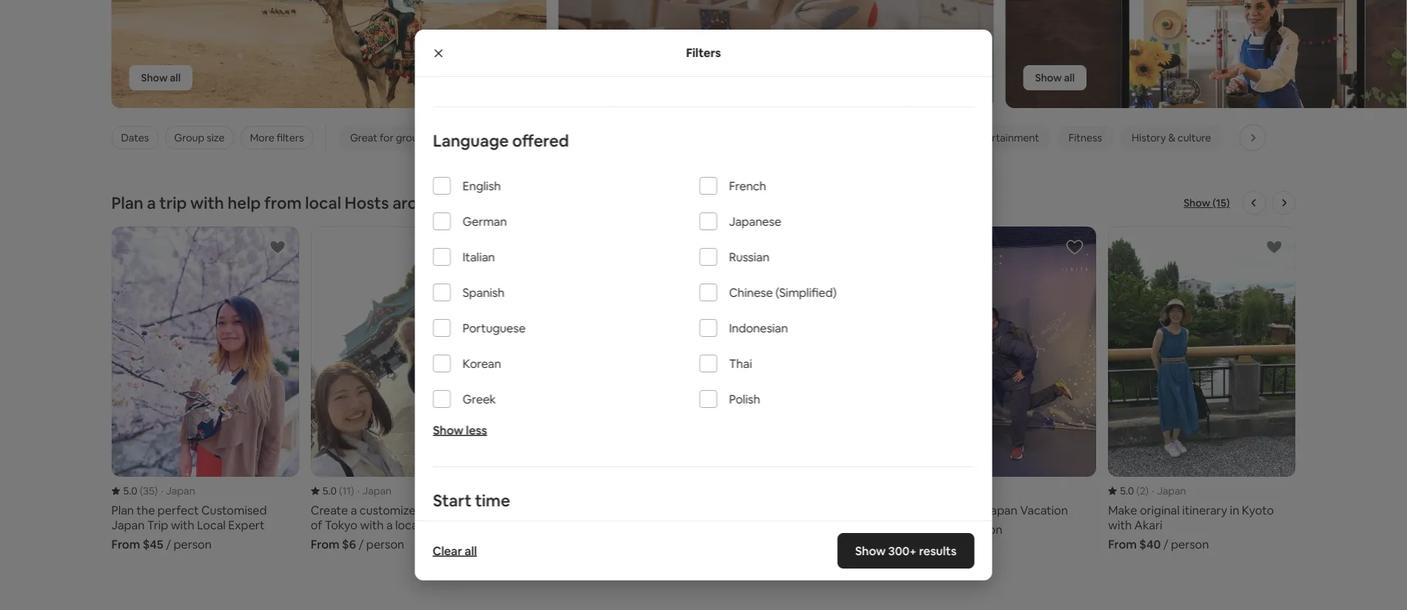 Task type: vqa. For each thing, say whether or not it's contained in the screenshot.


Task type: describe. For each thing, give the bounding box(es) containing it.
japanese
[[729, 214, 781, 229]]

all for third show all link from the left
[[1064, 71, 1075, 84]]

great for groups element
[[350, 131, 429, 144]]

less
[[466, 423, 487, 438]]

from for from $8 / person
[[909, 521, 938, 537]]

start time
[[433, 490, 510, 511]]

person for from $6 / person
[[366, 536, 404, 551]]

results
[[920, 543, 957, 558]]

all for first show all link from the left
[[170, 71, 181, 84]]

rating 5.0 out of 5; 2 reviews image
[[1109, 484, 1149, 497]]

great for groups
[[350, 131, 429, 144]]

300+
[[889, 543, 917, 558]]

japan for from $6
[[363, 484, 392, 497]]

/ for from $8
[[957, 521, 962, 537]]

animals button
[[545, 125, 606, 150]]

start
[[433, 490, 471, 511]]

all for clear all button
[[465, 543, 477, 558]]

· for $45
[[161, 484, 163, 497]]

· japan for from $45
[[161, 484, 195, 497]]

plan a tour not crowed but cool sites in tokyo local group
[[510, 227, 698, 551]]

the
[[451, 192, 477, 213]]

$40
[[1140, 536, 1161, 551]]

) for $6
[[351, 484, 354, 497]]

plan the perfect customised japan trip with local expert group
[[111, 227, 299, 551]]

more filters dialog
[[415, 0, 993, 610]]

design a perfect tokyo trip with a tokyo expert group
[[710, 227, 897, 551]]

5.0 ( 35 )
[[123, 484, 158, 497]]

plan
[[111, 192, 143, 213]]

from for from $40 / person
[[1109, 536, 1137, 551]]

history & culture
[[1132, 131, 1211, 144]]

clear
[[433, 543, 462, 558]]

chinese
[[729, 285, 773, 300]]

culture
[[1178, 131, 1211, 144]]

show 300+ results link
[[838, 533, 975, 569]]

clear all button
[[425, 536, 485, 566]]

make original itinerary in kyoto with akari group
[[1109, 227, 1296, 551]]

from $8 / person
[[909, 521, 1003, 537]]

korean
[[462, 356, 501, 371]]

$8
[[940, 521, 955, 537]]

english
[[462, 178, 501, 194]]

5.0 for $40
[[1120, 484, 1135, 497]]

5.0 for $6
[[323, 484, 337, 497]]

from for from $45 / person
[[111, 536, 140, 551]]

magic button
[[1229, 125, 1281, 150]]

2
[[1140, 484, 1146, 497]]

person for from $8 / person
[[965, 521, 1003, 537]]

trip
[[159, 192, 187, 213]]

rating 5.0 out of 5; 11 reviews image
[[311, 484, 354, 497]]

(simplified)
[[775, 285, 837, 300]]

from for from $6 / person
[[311, 536, 340, 551]]

entertainment element
[[970, 131, 1039, 144]]

1 show all link from the left
[[129, 65, 193, 90]]

animals
[[557, 131, 594, 144]]

) for $40
[[1146, 484, 1149, 497]]

person for from $45 / person
[[174, 536, 212, 551]]

time
[[475, 490, 510, 511]]

save this experience image for from $8 / person
[[1066, 238, 1084, 256]]

history & culture button
[[1120, 125, 1223, 150]]

magic element
[[1241, 131, 1269, 144]]

family friendly
[[459, 131, 527, 144]]

with
[[190, 192, 224, 213]]

more
[[250, 131, 274, 144]]

family
[[459, 131, 489, 144]]

/ for from $45
[[166, 536, 171, 551]]

· japan for from $40
[[1152, 484, 1187, 497]]

entertainment button
[[958, 125, 1051, 150]]

clear all
[[433, 543, 477, 558]]

show (15) link
[[1184, 195, 1230, 210]]

great
[[350, 131, 377, 144]]



Task type: locate. For each thing, give the bounding box(es) containing it.
/ inside create a customized guide book of tokyo with a local guide group
[[359, 536, 364, 551]]

history
[[1132, 131, 1166, 144]]

japan right "2"
[[1158, 484, 1187, 497]]

1 save this experience image from the left
[[468, 238, 486, 256]]

· inside make original itinerary in kyoto with akari group
[[1152, 484, 1155, 497]]

japan
[[166, 484, 195, 497], [363, 484, 392, 497], [1158, 484, 1187, 497]]

( up $40
[[1137, 484, 1140, 497]]

· japan right 35
[[161, 484, 195, 497]]

· for $40
[[1152, 484, 1155, 497]]

0 horizontal spatial show all
[[141, 71, 181, 84]]

1 ( from the left
[[140, 484, 143, 497]]

person inside plan a dream japan vacation group
[[965, 521, 1003, 537]]

show all for second show all link from the right
[[588, 71, 628, 84]]

/ right $6 at the left bottom of the page
[[359, 536, 364, 551]]

0 horizontal spatial (
[[140, 484, 143, 497]]

from left $45
[[111, 536, 140, 551]]

from inside make original itinerary in kyoto with akari group
[[1109, 536, 1137, 551]]

1 horizontal spatial · japan
[[357, 484, 392, 497]]

filters
[[277, 131, 304, 144]]

5.0 for $45
[[123, 484, 137, 497]]

1 horizontal spatial japan
[[363, 484, 392, 497]]

all inside button
[[465, 543, 477, 558]]

from $40 / person
[[1109, 536, 1209, 551]]

0 horizontal spatial 5.0
[[123, 484, 137, 497]]

2 show all from the left
[[588, 71, 628, 84]]

person inside make original itinerary in kyoto with akari group
[[1171, 536, 1209, 551]]

)
[[155, 484, 158, 497], [351, 484, 354, 497], [1146, 484, 1149, 497]]

history & culture element
[[1132, 131, 1211, 144]]

friendly
[[491, 131, 527, 144]]

save this experience image for from $45 / person
[[269, 238, 286, 256]]

( for $45
[[140, 484, 143, 497]]

2 · japan from the left
[[357, 484, 392, 497]]

person right $6 at the left bottom of the page
[[366, 536, 404, 551]]

save this experience image for from $6 / person
[[468, 238, 486, 256]]

) inside plan the perfect customised japan trip with local expert group
[[155, 484, 158, 497]]

hosts
[[345, 192, 389, 213]]

save this experience image
[[269, 238, 286, 256], [1066, 238, 1084, 256]]

save this experience image
[[468, 238, 486, 256], [1266, 238, 1284, 256]]

5.0 left 35
[[123, 484, 137, 497]]

japan right 35
[[166, 484, 195, 497]]

2 horizontal spatial 5.0
[[1120, 484, 1135, 497]]

fitness button
[[1057, 125, 1114, 150]]

french
[[729, 178, 766, 194]]

) up $40
[[1146, 484, 1149, 497]]

show all for first show all link from the left
[[141, 71, 181, 84]]

· right 11
[[357, 484, 360, 497]]

&
[[1168, 131, 1175, 144]]

family friendly element
[[459, 131, 527, 144]]

family friendly button
[[447, 125, 539, 150]]

0 horizontal spatial japan
[[166, 484, 195, 497]]

$45
[[143, 536, 163, 551]]

1 horizontal spatial )
[[351, 484, 354, 497]]

polish
[[729, 392, 760, 407]]

$6
[[342, 536, 356, 551]]

italian
[[462, 250, 495, 265]]

/ for from $6
[[359, 536, 364, 551]]

1 · japan from the left
[[161, 484, 195, 497]]

( inside create a customized guide book of tokyo with a local guide group
[[339, 484, 342, 497]]

1 horizontal spatial ·
[[357, 484, 360, 497]]

5.0 left "2"
[[1120, 484, 1135, 497]]

( for $40
[[1137, 484, 1140, 497]]

0 horizontal spatial save this experience image
[[468, 238, 486, 256]]

( inside plan the perfect customised japan trip with local expert group
[[140, 484, 143, 497]]

( up $45
[[140, 484, 143, 497]]

magic
[[1241, 131, 1269, 144]]

2 horizontal spatial ·
[[1152, 484, 1155, 497]]

from left $6 at the left bottom of the page
[[311, 536, 340, 551]]

all for second show all link from the right
[[617, 71, 628, 84]]

5.0 inside create a customized guide book of tokyo with a local guide group
[[323, 484, 337, 497]]

) up $45
[[155, 484, 158, 497]]

entertainment
[[970, 131, 1039, 144]]

great for groups button
[[338, 125, 441, 150]]

· japan inside create a customized guide book of tokyo with a local guide group
[[357, 484, 392, 497]]

russian
[[729, 250, 769, 265]]

5.0 ( 2 )
[[1120, 484, 1149, 497]]

) up $6 at the left bottom of the page
[[351, 484, 354, 497]]

2 horizontal spatial (
[[1137, 484, 1140, 497]]

5.0 left 11
[[323, 484, 337, 497]]

1 horizontal spatial show all
[[588, 71, 628, 84]]

) for $45
[[155, 484, 158, 497]]

1 horizontal spatial save this experience image
[[1066, 238, 1084, 256]]

japan for from $45
[[166, 484, 195, 497]]

0 horizontal spatial show all link
[[129, 65, 193, 90]]

person right "$8"
[[965, 521, 1003, 537]]

/ inside plan the perfect customised japan trip with local expert group
[[166, 536, 171, 551]]

1 save this experience image from the left
[[269, 238, 286, 256]]

· right 35
[[161, 484, 163, 497]]

2 horizontal spatial · japan
[[1152, 484, 1187, 497]]

· right "2"
[[1152, 484, 1155, 497]]

show less button
[[433, 423, 487, 438]]

from inside create a customized guide book of tokyo with a local guide group
[[311, 536, 340, 551]]

2 ( from the left
[[339, 484, 342, 497]]

1 japan from the left
[[166, 484, 195, 497]]

0 horizontal spatial · japan
[[161, 484, 195, 497]]

plan a trip with help from local hosts around the world
[[111, 192, 524, 213]]

2 ) from the left
[[351, 484, 354, 497]]

show all
[[141, 71, 181, 84], [588, 71, 628, 84], [1036, 71, 1075, 84]]

from
[[909, 521, 938, 537], [111, 536, 140, 551], [311, 536, 340, 551], [1109, 536, 1137, 551]]

3 show all link from the left
[[1024, 65, 1087, 90]]

person inside plan the perfect customised japan trip with local expert group
[[174, 536, 212, 551]]

0 horizontal spatial ·
[[161, 484, 163, 497]]

· for $6
[[357, 484, 360, 497]]

2 horizontal spatial show all link
[[1024, 65, 1087, 90]]

person right $40
[[1171, 536, 1209, 551]]

1 · from the left
[[161, 484, 163, 497]]

indonesian
[[729, 321, 788, 336]]

35
[[143, 484, 155, 497]]

11
[[342, 484, 351, 497]]

1 horizontal spatial 5.0
[[323, 484, 337, 497]]

japan inside create a customized guide book of tokyo with a local guide group
[[363, 484, 392, 497]]

) inside create a customized guide book of tokyo with a local guide group
[[351, 484, 354, 497]]

all
[[170, 71, 181, 84], [617, 71, 628, 84], [1064, 71, 1075, 84], [465, 543, 477, 558]]

fitness
[[1069, 131, 1102, 144]]

show (15)
[[1184, 196, 1230, 210]]

from $6 / person
[[311, 536, 404, 551]]

person
[[965, 521, 1003, 537], [174, 536, 212, 551], [366, 536, 404, 551], [1171, 536, 1209, 551]]

2 show all link from the left
[[576, 65, 640, 90]]

language offered
[[433, 130, 569, 151]]

new this week group
[[0, 0, 1408, 109]]

( for $6
[[339, 484, 342, 497]]

(
[[140, 484, 143, 497], [339, 484, 342, 497], [1137, 484, 1140, 497]]

greek
[[462, 392, 496, 407]]

· inside create a customized guide book of tokyo with a local guide group
[[357, 484, 360, 497]]

from
[[264, 192, 302, 213]]

) inside make original itinerary in kyoto with akari group
[[1146, 484, 1149, 497]]

save this experience image inside plan a dream japan vacation group
[[1066, 238, 1084, 256]]

for
[[379, 131, 393, 144]]

2 save this experience image from the left
[[1066, 238, 1084, 256]]

/ for from $40
[[1164, 536, 1169, 551]]

2 save this experience image from the left
[[1266, 238, 1284, 256]]

more filters
[[250, 131, 304, 144]]

/ right "$8"
[[957, 521, 962, 537]]

show all for third show all link from the left
[[1036, 71, 1075, 84]]

create a customized guide book of tokyo with a local guide group
[[311, 227, 498, 551]]

· japan for from $6
[[357, 484, 392, 497]]

rating 5.0 out of 5; 35 reviews image
[[111, 484, 158, 497]]

( inside make original itinerary in kyoto with akari group
[[1137, 484, 1140, 497]]

person inside create a customized guide book of tokyo with a local guide group
[[366, 536, 404, 551]]

· japan inside make original itinerary in kyoto with akari group
[[1152, 484, 1187, 497]]

world
[[480, 192, 524, 213]]

1 horizontal spatial show all link
[[576, 65, 640, 90]]

/ right $45
[[166, 536, 171, 551]]

( up $6 at the left bottom of the page
[[339, 484, 342, 497]]

1 show all from the left
[[141, 71, 181, 84]]

3 japan from the left
[[1158, 484, 1187, 497]]

help
[[228, 192, 261, 213]]

· japan right "2"
[[1152, 484, 1187, 497]]

3 ( from the left
[[1137, 484, 1140, 497]]

japan inside make original itinerary in kyoto with akari group
[[1158, 484, 1187, 497]]

2 · from the left
[[357, 484, 360, 497]]

1 ) from the left
[[155, 484, 158, 497]]

from inside plan the perfect customised japan trip with local expert group
[[111, 536, 140, 551]]

portuguese
[[462, 321, 525, 336]]

from left "$8"
[[909, 521, 938, 537]]

· japan right 11
[[357, 484, 392, 497]]

a
[[147, 192, 156, 213]]

japan right 11
[[363, 484, 392, 497]]

/ inside plan a dream japan vacation group
[[957, 521, 962, 537]]

person right $45
[[174, 536, 212, 551]]

5.0 inside make original itinerary in kyoto with akari group
[[1120, 484, 1135, 497]]

2 japan from the left
[[363, 484, 392, 497]]

spanish
[[462, 285, 504, 300]]

from inside plan a dream japan vacation group
[[909, 521, 938, 537]]

1 horizontal spatial save this experience image
[[1266, 238, 1284, 256]]

3 show all from the left
[[1036, 71, 1075, 84]]

(15)
[[1213, 196, 1230, 210]]

language
[[433, 130, 509, 151]]

fitness element
[[1069, 131, 1102, 144]]

3 5.0 from the left
[[1120, 484, 1135, 497]]

person for from $40 / person
[[1171, 536, 1209, 551]]

3 · japan from the left
[[1152, 484, 1187, 497]]

2 horizontal spatial japan
[[1158, 484, 1187, 497]]

2 horizontal spatial )
[[1146, 484, 1149, 497]]

2 5.0 from the left
[[323, 484, 337, 497]]

3 ) from the left
[[1146, 484, 1149, 497]]

offered
[[512, 130, 569, 151]]

japan inside group
[[166, 484, 195, 497]]

from $45 / person
[[111, 536, 212, 551]]

chinese (simplified)
[[729, 285, 837, 300]]

groups
[[396, 131, 429, 144]]

5.0 inside plan the perfect customised japan trip with local expert group
[[123, 484, 137, 497]]

japan for from $40
[[1158, 484, 1187, 497]]

· japan inside plan the perfect customised japan trip with local expert group
[[161, 484, 195, 497]]

around
[[393, 192, 447, 213]]

show
[[141, 71, 168, 84], [588, 71, 615, 84], [1036, 71, 1062, 84], [1184, 196, 1211, 210], [433, 423, 463, 438], [856, 543, 886, 558]]

german
[[462, 214, 507, 229]]

3 · from the left
[[1152, 484, 1155, 497]]

5.0 ( 11 )
[[323, 484, 354, 497]]

2 horizontal spatial show all
[[1036, 71, 1075, 84]]

/ inside make original itinerary in kyoto with akari group
[[1164, 536, 1169, 551]]

show 300+ results
[[856, 543, 957, 558]]

filters
[[686, 45, 721, 60]]

· japan
[[161, 484, 195, 497], [357, 484, 392, 497], [1152, 484, 1187, 497]]

save this experience image inside plan the perfect customised japan trip with local expert group
[[269, 238, 286, 256]]

1 5.0 from the left
[[123, 484, 137, 497]]

· inside plan the perfect customised japan trip with local expert group
[[161, 484, 163, 497]]

plan a dream japan vacation group
[[909, 227, 1097, 537]]

show all link
[[129, 65, 193, 90], [576, 65, 640, 90], [1024, 65, 1087, 90]]

·
[[161, 484, 163, 497], [357, 484, 360, 497], [1152, 484, 1155, 497]]

1 horizontal spatial (
[[339, 484, 342, 497]]

/
[[957, 521, 962, 537], [166, 536, 171, 551], [359, 536, 364, 551], [1164, 536, 1169, 551]]

0 horizontal spatial save this experience image
[[269, 238, 286, 256]]

thai
[[729, 356, 752, 371]]

from left $40
[[1109, 536, 1137, 551]]

show less
[[433, 423, 487, 438]]

local
[[305, 192, 341, 213]]

0 horizontal spatial )
[[155, 484, 158, 497]]

/ right $40
[[1164, 536, 1169, 551]]

animals element
[[557, 131, 594, 144]]

save this experience image for from $40 / person
[[1266, 238, 1284, 256]]

more filters button
[[240, 126, 314, 150]]

5.0
[[123, 484, 137, 497], [323, 484, 337, 497], [1120, 484, 1135, 497]]



